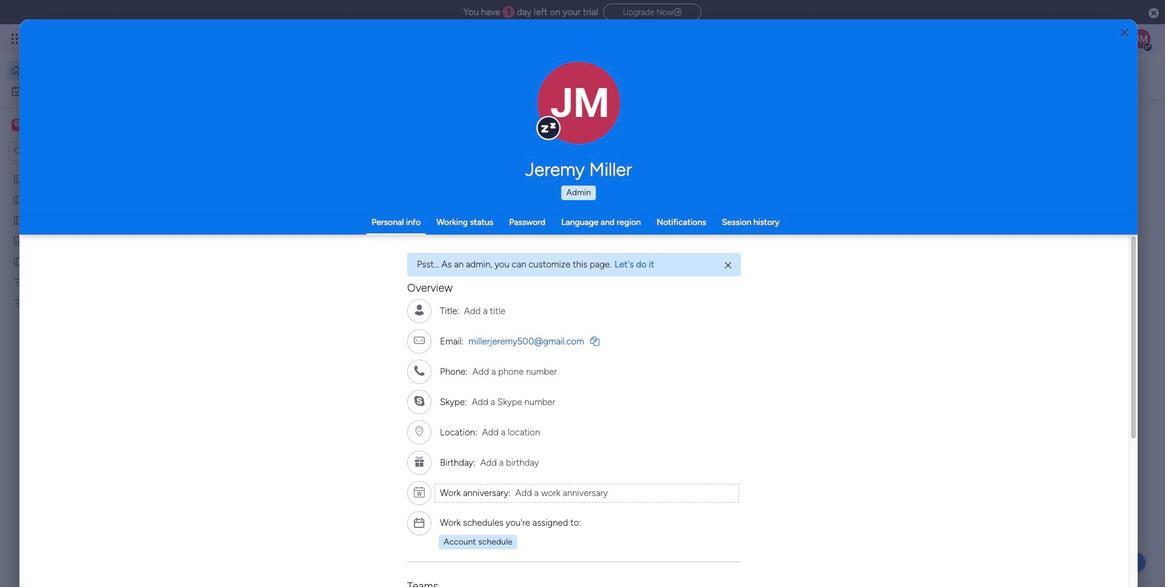 Task type: describe. For each thing, give the bounding box(es) containing it.
add to favorites image
[[704, 246, 716, 258]]

public board image inside quick search results list box
[[745, 246, 758, 259]]

dapulse x slim image
[[725, 260, 732, 271]]

dapulse rightstroke image
[[674, 8, 682, 17]]

select product image
[[11, 33, 23, 45]]

1 vertical spatial option
[[7, 81, 148, 101]]

2 workspace image from the left
[[13, 118, 22, 132]]

1 workspace image from the left
[[12, 118, 24, 132]]

dapulse close image
[[1149, 7, 1159, 19]]

3 component image from the left
[[745, 265, 756, 276]]

close image
[[1121, 28, 1129, 37]]

0 vertical spatial option
[[7, 61, 148, 80]]

0 vertical spatial public board image
[[13, 214, 24, 226]]

component image for add to favorites icon on the right top
[[576, 265, 587, 276]]



Task type: vqa. For each thing, say whether or not it's contained in the screenshot.
Workspace selection element
yes



Task type: locate. For each thing, give the bounding box(es) containing it.
1 horizontal spatial public board image
[[576, 246, 590, 259]]

0 vertical spatial shareable board image
[[13, 173, 24, 185]]

shareable board image
[[13, 173, 24, 185], [408, 246, 421, 259]]

1 horizontal spatial component image
[[576, 265, 587, 276]]

1 horizontal spatial shareable board image
[[408, 246, 421, 259]]

1 vertical spatial shareable board image
[[408, 246, 421, 259]]

component image
[[621, 494, 632, 504]]

public board image right add to favorites icon on the right top
[[745, 246, 758, 259]]

Search in workspace field
[[25, 144, 101, 158]]

0 horizontal spatial shareable board image
[[13, 173, 24, 185]]

public board image
[[13, 214, 24, 226], [576, 246, 590, 259]]

2 component image from the left
[[576, 265, 587, 276]]

remove from favorites image
[[535, 246, 547, 258]]

workspace selection element
[[12, 118, 101, 134]]

public board image up public dashboard icon
[[13, 214, 24, 226]]

option
[[7, 61, 148, 80], [7, 81, 148, 101], [0, 168, 155, 170]]

copied! image
[[590, 337, 600, 346]]

workspace image
[[12, 118, 24, 132], [13, 118, 22, 132]]

0 horizontal spatial public board image
[[13, 214, 24, 226]]

component image
[[408, 265, 419, 276], [576, 265, 587, 276], [745, 265, 756, 276]]

2 vertical spatial option
[[0, 168, 155, 170]]

public board image down public dashboard icon
[[13, 256, 24, 267]]

1 vertical spatial public board image
[[576, 246, 590, 259]]

public board image up public dashboard icon
[[13, 194, 24, 205]]

quick search results list box
[[224, 138, 906, 299]]

public board image right remove from favorites icon
[[576, 246, 590, 259]]

jeremy miller image
[[1131, 29, 1151, 49]]

component image for remove from favorites icon
[[408, 265, 419, 276]]

0 horizontal spatial component image
[[408, 265, 419, 276]]

1 component image from the left
[[408, 265, 419, 276]]

2 horizontal spatial component image
[[745, 265, 756, 276]]

public board image
[[13, 194, 24, 205], [745, 246, 758, 259], [13, 256, 24, 267]]

public dashboard image
[[13, 235, 24, 246]]

workspace image
[[584, 476, 613, 505]]

list box
[[0, 166, 155, 477]]



